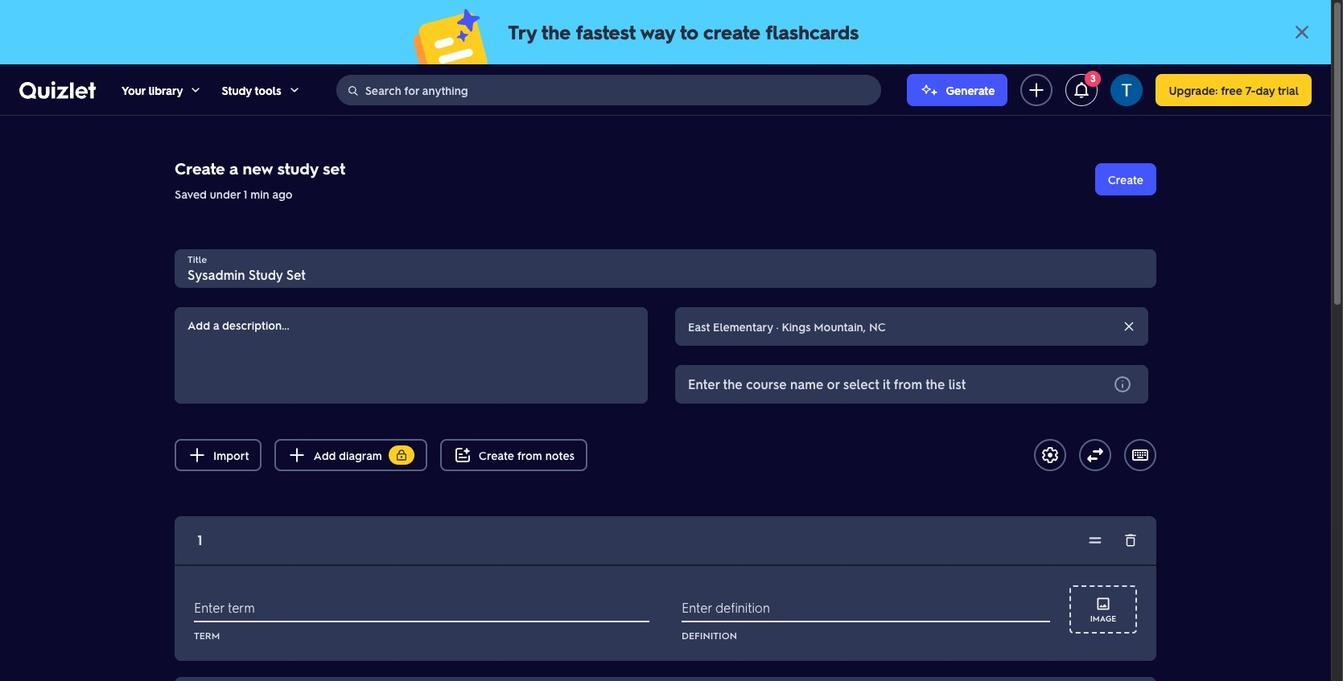 Task type: vqa. For each thing, say whether or not it's contained in the screenshot.
East
yes



Task type: locate. For each thing, give the bounding box(es) containing it.
1 add image from the left
[[188, 446, 207, 465]]

bell image
[[1073, 80, 1092, 99]]

add image inside import button
[[188, 446, 207, 465]]

way
[[641, 19, 675, 44]]

under
[[210, 187, 241, 201]]

trial
[[1278, 83, 1299, 97]]

create inside create a new study set saved  under 1 min ago
[[175, 158, 225, 179]]

add image left import
[[188, 446, 207, 465]]

upgrade: free 7-day trial
[[1169, 83, 1299, 97]]

library
[[149, 83, 183, 97]]

try
[[508, 19, 537, 44]]

None search field
[[336, 74, 882, 105]]

Search field
[[337, 75, 881, 105]]

saved
[[175, 187, 207, 201]]

study tools
[[222, 83, 281, 97]]

day
[[1256, 83, 1275, 97]]

settings image
[[1041, 446, 1060, 465]]

1 horizontal spatial caret down image
[[288, 83, 301, 96]]

2 horizontal spatial create
[[1108, 172, 1144, 187]]

quizlet image
[[19, 80, 96, 99], [19, 81, 96, 99]]

upgrade:
[[1169, 83, 1218, 97]]

circle info image
[[1113, 375, 1133, 394]]

try the fastest way to create flashcards
[[508, 19, 859, 44]]

set
[[323, 158, 346, 179]]

elementary
[[713, 320, 773, 334]]

study tools button
[[222, 64, 301, 115]]

0 horizontal spatial create
[[175, 158, 225, 179]]

3 button
[[1066, 70, 1102, 106]]

add image left add
[[288, 446, 307, 465]]

sparkle image
[[920, 80, 940, 99]]

1
[[243, 187, 247, 201]]

tools
[[255, 83, 281, 97]]

2 caret down image from the left
[[288, 83, 301, 96]]

import button
[[175, 440, 262, 472]]

caret down image inside study tools "button"
[[288, 83, 301, 96]]

your library
[[122, 83, 183, 97]]

kings
[[782, 320, 811, 334]]

east elementary · kings mountain, nc
[[688, 320, 886, 334]]

0 horizontal spatial add image
[[188, 446, 207, 465]]

2 add image from the left
[[288, 446, 307, 465]]

notes
[[546, 448, 575, 463]]

create
[[175, 158, 225, 179], [1108, 172, 1144, 187], [479, 448, 514, 463]]

1 caret down image from the left
[[190, 83, 202, 96]]

None field
[[675, 365, 1149, 404]]

add diagram
[[313, 448, 382, 463]]

the
[[542, 19, 571, 44]]

1 horizontal spatial add image
[[288, 446, 307, 465]]

from
[[517, 448, 542, 463]]

1 quizlet image from the top
[[19, 80, 96, 99]]

add image for add diagram
[[288, 446, 307, 465]]

create a new study set saved  under 1 min ago
[[175, 158, 346, 201]]

min
[[251, 187, 269, 201]]

dismiss image
[[1293, 23, 1312, 42]]

to
[[680, 19, 699, 44]]

search image
[[347, 84, 360, 97]]

study
[[222, 83, 252, 97]]

caret down image inside your library button
[[190, 83, 202, 96]]

nc
[[869, 320, 886, 334]]

Course text field
[[688, 369, 1136, 401]]

caret down image right library
[[190, 83, 202, 96]]

None text field
[[194, 599, 650, 618], [682, 599, 1051, 618], [194, 599, 650, 618], [682, 599, 1051, 618]]

create inside the create from notes "button"
[[479, 448, 514, 463]]

1 horizontal spatial create
[[479, 448, 514, 463]]

add image
[[188, 446, 207, 465], [288, 446, 307, 465]]

profile picture image
[[1111, 74, 1143, 106]]

caret down image right tools
[[288, 83, 301, 96]]

create
[[704, 19, 761, 44]]

0 horizontal spatial caret down image
[[190, 83, 202, 96]]

add image inside button
[[288, 446, 307, 465]]

caret down image for tools
[[288, 83, 301, 96]]

lock image
[[395, 449, 408, 462]]

caret down image
[[190, 83, 202, 96], [288, 83, 301, 96]]

east
[[688, 320, 710, 334]]



Task type: describe. For each thing, give the bounding box(es) containing it.
image
[[1091, 613, 1117, 624]]

delete this card image
[[1117, 526, 1146, 555]]

create for notes
[[479, 448, 514, 463]]

Search text field
[[365, 75, 877, 105]]

keyboard image
[[1131, 446, 1150, 465]]

create from notes button
[[440, 440, 588, 472]]

Title text field
[[188, 266, 1144, 285]]

term
[[194, 630, 220, 642]]

notes image
[[453, 446, 472, 465]]

mountain,
[[814, 320, 866, 334]]

create image
[[1028, 80, 1047, 99]]

free
[[1221, 83, 1243, 97]]

create inside create button
[[1108, 172, 1144, 187]]

upgrade: free 7-day trial button
[[1156, 74, 1312, 106]]

your
[[122, 83, 146, 97]]

generate button
[[908, 74, 1008, 106]]

study
[[277, 158, 318, 179]]

image image
[[1096, 597, 1112, 613]]

create button
[[1095, 163, 1157, 196]]

fastest
[[576, 19, 636, 44]]

flashcards
[[766, 19, 859, 44]]

add diagram button
[[275, 440, 427, 472]]

7-
[[1246, 83, 1256, 97]]

close x image
[[1123, 320, 1136, 333]]

new
[[243, 158, 273, 179]]

add image for import
[[188, 446, 207, 465]]

caret down image for library
[[190, 83, 202, 96]]

·
[[776, 320, 779, 334]]

swap horizontal image
[[1086, 446, 1105, 465]]

create for new
[[175, 158, 225, 179]]

diagram
[[339, 448, 382, 463]]

generate
[[946, 83, 995, 97]]

ago
[[272, 187, 293, 201]]

Description text field
[[188, 314, 635, 385]]

import
[[213, 448, 249, 463]]

a
[[229, 158, 238, 179]]

definition
[[682, 630, 737, 642]]

2 quizlet image from the top
[[19, 81, 96, 99]]

3
[[1091, 73, 1096, 84]]

your library button
[[122, 64, 202, 115]]

title
[[188, 253, 207, 266]]

add
[[313, 448, 336, 463]]

create from notes
[[479, 448, 575, 463]]



